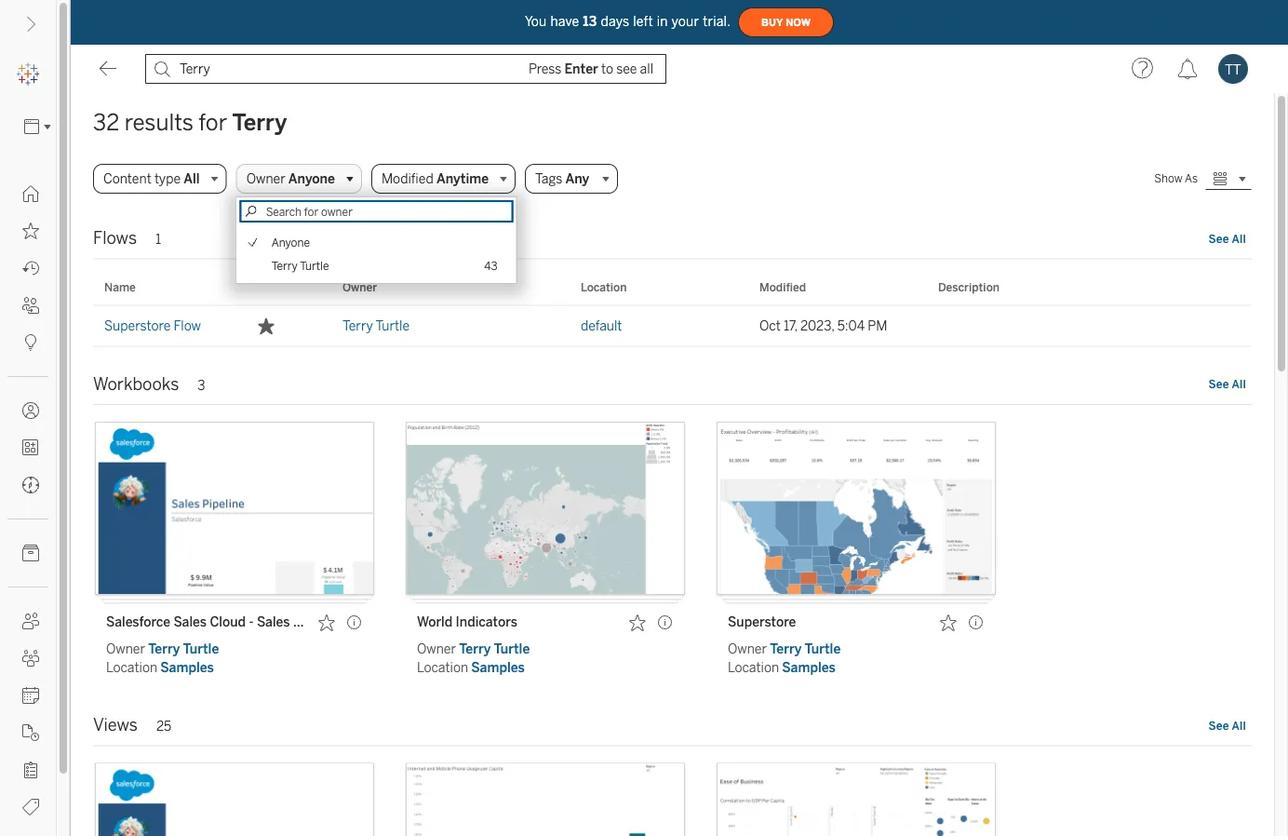 Task type: vqa. For each thing, say whether or not it's contained in the screenshot.
the recommendations
no



Task type: locate. For each thing, give the bounding box(es) containing it.
superstore flow
[[104, 318, 201, 334]]

1 horizontal spatial samples
[[471, 660, 525, 675]]

superstore
[[104, 318, 171, 334], [728, 614, 796, 629]]

see all inside views heading
[[1209, 719, 1247, 732]]

see all inside flows "heading"
[[1209, 232, 1247, 245]]

0 horizontal spatial sales
[[174, 614, 207, 629]]

oct
[[760, 318, 781, 334]]

samples
[[160, 660, 214, 675], [471, 660, 525, 675], [782, 660, 836, 675]]

see all for flows
[[1209, 232, 1247, 245]]

2 vertical spatial see all link
[[1208, 718, 1248, 733]]

0 vertical spatial see all link
[[1208, 231, 1248, 246]]

indicators
[[456, 614, 518, 629]]

43
[[484, 259, 498, 272]]

samples link
[[160, 660, 214, 675], [471, 660, 525, 675], [782, 660, 836, 675]]

2 see all from the top
[[1209, 378, 1247, 391]]

0 horizontal spatial samples
[[160, 660, 214, 675]]

1 vertical spatial anyone
[[272, 236, 310, 249]]

3
[[198, 378, 205, 393]]

1 vertical spatial modified
[[760, 281, 806, 294]]

2 horizontal spatial samples
[[782, 660, 836, 675]]

0 vertical spatial anyone
[[288, 171, 335, 187]]

0 horizontal spatial owner terry turtle location samples
[[106, 641, 219, 675]]

1 sales from the left
[[174, 614, 207, 629]]

flows heading
[[93, 222, 1252, 259]]

1 horizontal spatial terry turtle
[[343, 318, 410, 334]]

grid
[[93, 270, 1252, 356]]

2023,
[[801, 318, 835, 334]]

see all link for flows
[[1208, 231, 1248, 246]]

3 samples from the left
[[782, 660, 836, 675]]

all inside views heading
[[1232, 719, 1247, 732]]

0 vertical spatial see
[[1209, 232, 1230, 245]]

anyone
[[288, 171, 335, 187], [272, 236, 310, 249]]

2 samples from the left
[[471, 660, 525, 675]]

2 horizontal spatial samples link
[[782, 660, 836, 675]]

you
[[525, 14, 547, 29]]

location for salesforce sales cloud - sales pipeline
[[106, 660, 157, 675]]

list box containing anyone
[[237, 225, 516, 283]]

terry turtle down owner anyone
[[272, 259, 329, 272]]

modified up the 17,
[[760, 281, 806, 294]]

2 vertical spatial see
[[1209, 719, 1230, 732]]

2 sales from the left
[[257, 614, 290, 629]]

row containing superstore flow
[[93, 306, 1252, 350]]

turtle inside filter bar region
[[300, 259, 329, 272]]

turtle
[[300, 259, 329, 272], [376, 318, 410, 334], [183, 641, 219, 656], [494, 641, 530, 656], [805, 641, 841, 656]]

3 samples link from the left
[[782, 660, 836, 675]]

see all for views
[[1209, 719, 1247, 732]]

sales left cloud
[[174, 614, 207, 629]]

all for workbooks
[[1232, 378, 1247, 391]]

modified
[[382, 171, 434, 187], [760, 281, 806, 294]]

sales
[[174, 614, 207, 629], [257, 614, 290, 629]]

see all link
[[1208, 231, 1248, 246], [1208, 377, 1248, 392], [1208, 718, 1248, 733]]

days
[[601, 14, 630, 29]]

anyone up search for owner text field
[[288, 171, 335, 187]]

1 horizontal spatial modified
[[760, 281, 806, 294]]

0 vertical spatial terry turtle
[[272, 259, 329, 272]]

owner terry turtle location samples for sales
[[106, 641, 219, 675]]

superstore for superstore
[[728, 614, 796, 629]]

terry inside filter bar region
[[272, 259, 298, 272]]

owner for world indicators
[[417, 641, 456, 656]]

samples for sales
[[160, 660, 214, 675]]

modified inside filter bar region
[[382, 171, 434, 187]]

owner for salesforce sales cloud - sales pipeline
[[106, 641, 145, 656]]

navigation panel element
[[0, 56, 57, 836]]

see all link inside workbooks heading
[[1208, 377, 1248, 392]]

3 see all link from the top
[[1208, 718, 1248, 733]]

show
[[1155, 172, 1183, 185]]

17,
[[784, 318, 798, 334]]

1 vertical spatial terry turtle
[[343, 318, 410, 334]]

left
[[633, 14, 653, 29]]

1 vertical spatial see
[[1209, 378, 1230, 391]]

terry turtle, 43 results. element
[[272, 259, 498, 273]]

any
[[566, 171, 590, 186]]

owner inside filter bar region
[[246, 171, 286, 187]]

3 owner terry turtle location samples from the left
[[728, 641, 841, 675]]

default link
[[581, 306, 622, 347]]

see all
[[1209, 232, 1247, 245], [1209, 378, 1247, 391], [1209, 719, 1247, 732]]

terry turtle link for salesforce sales cloud - sales pipeline
[[148, 641, 219, 656]]

sales right -
[[257, 614, 290, 629]]

results region
[[71, 222, 1275, 836]]

owner anyone
[[246, 171, 335, 187]]

owner
[[246, 171, 286, 187], [343, 281, 377, 294], [106, 641, 145, 656], [417, 641, 456, 656], [728, 641, 767, 656]]

0 vertical spatial see all
[[1209, 232, 1247, 245]]

views heading
[[93, 708, 1252, 746]]

see inside flows "heading"
[[1209, 232, 1230, 245]]

1
[[155, 232, 161, 247]]

column header
[[238, 270, 331, 305]]

turtle for superstore
[[805, 641, 841, 656]]

0 vertical spatial modified
[[382, 171, 434, 187]]

modified up search for owner text field
[[382, 171, 434, 187]]

see all link for workbooks
[[1208, 377, 1248, 392]]

1 horizontal spatial superstore
[[728, 614, 796, 629]]

see all link inside flows "heading"
[[1208, 231, 1248, 246]]

row
[[93, 306, 1252, 350]]

0 horizontal spatial terry turtle
[[272, 259, 329, 272]]

terry turtle down terry turtle, 43 results. element
[[343, 318, 410, 334]]

2 owner terry turtle location samples from the left
[[417, 641, 530, 675]]

see for flows
[[1209, 232, 1230, 245]]

all for flows
[[1232, 232, 1247, 245]]

2 vertical spatial see all
[[1209, 719, 1247, 732]]

0 vertical spatial superstore
[[104, 318, 171, 334]]

3 see from the top
[[1209, 719, 1230, 732]]

1 see all link from the top
[[1208, 231, 1248, 246]]

all
[[184, 171, 200, 187], [1232, 232, 1247, 245], [1232, 378, 1247, 391], [1232, 719, 1247, 732]]

have
[[551, 14, 579, 29]]

list box
[[237, 225, 516, 283]]

type
[[154, 171, 181, 187]]

terry turtle
[[272, 259, 329, 272], [343, 318, 410, 334]]

2 see from the top
[[1209, 378, 1230, 391]]

1 horizontal spatial samples link
[[471, 660, 525, 675]]

modified for modified anytime
[[382, 171, 434, 187]]

2 see all link from the top
[[1208, 377, 1248, 392]]

2 horizontal spatial owner terry turtle location samples
[[728, 641, 841, 675]]

all inside flows "heading"
[[1232, 232, 1247, 245]]

1 vertical spatial see all
[[1209, 378, 1247, 391]]

0 horizontal spatial samples link
[[160, 660, 214, 675]]

1 vertical spatial see all link
[[1208, 377, 1248, 392]]

flows
[[93, 228, 137, 248]]

1 see all from the top
[[1209, 232, 1247, 245]]

0 horizontal spatial superstore
[[104, 318, 171, 334]]

2 samples link from the left
[[471, 660, 525, 675]]

location
[[581, 281, 627, 294], [106, 660, 157, 675], [417, 660, 468, 675], [728, 660, 779, 675]]

see for workbooks
[[1209, 378, 1230, 391]]

all inside workbooks heading
[[1232, 378, 1247, 391]]

terry
[[232, 109, 287, 136], [272, 259, 298, 272], [343, 318, 373, 334], [148, 641, 180, 656], [459, 641, 491, 656], [770, 641, 802, 656]]

anyone down owner anyone
[[272, 236, 310, 249]]

25
[[156, 719, 172, 734]]

see inside workbooks heading
[[1209, 378, 1230, 391]]

1 horizontal spatial sales
[[257, 614, 290, 629]]

1 samples link from the left
[[160, 660, 214, 675]]

see all link inside views heading
[[1208, 718, 1248, 733]]

superstore for superstore flow
[[104, 318, 171, 334]]

see
[[1209, 232, 1230, 245], [1209, 378, 1230, 391], [1209, 719, 1230, 732]]

1 owner terry turtle location samples from the left
[[106, 641, 219, 675]]

you have 13 days left in your trial.
[[525, 14, 731, 29]]

1 vertical spatial superstore
[[728, 614, 796, 629]]

see inside views heading
[[1209, 719, 1230, 732]]

1 horizontal spatial owner terry turtle location samples
[[417, 641, 530, 675]]

all inside filter bar region
[[184, 171, 200, 187]]

main navigation. press the up and down arrow keys to access links. element
[[0, 175, 56, 836]]

see for views
[[1209, 719, 1230, 732]]

1 see from the top
[[1209, 232, 1230, 245]]

see all inside workbooks heading
[[1209, 378, 1247, 391]]

1 samples from the left
[[160, 660, 214, 675]]

grid containing superstore flow
[[93, 270, 1252, 356]]

3 see all from the top
[[1209, 719, 1247, 732]]

owner terry turtle location samples
[[106, 641, 219, 675], [417, 641, 530, 675], [728, 641, 841, 675]]

cell
[[927, 306, 1106, 347]]

buy
[[762, 17, 783, 28]]

32 results for terry
[[93, 109, 287, 136]]

terry turtle inside filter bar region
[[272, 259, 329, 272]]

owner for superstore
[[728, 641, 767, 656]]

modified anytime
[[382, 171, 489, 187]]

terry turtle link
[[343, 306, 410, 347], [148, 641, 219, 656], [459, 641, 530, 656], [770, 641, 841, 656]]

turtle for salesforce sales cloud - sales pipeline
[[183, 641, 219, 656]]

0 horizontal spatial modified
[[382, 171, 434, 187]]

32
[[93, 109, 119, 136]]

modified inside results region
[[760, 281, 806, 294]]

samples link for sales
[[160, 660, 214, 675]]

salesforce
[[106, 614, 170, 629]]



Task type: describe. For each thing, give the bounding box(es) containing it.
anytime
[[437, 171, 489, 187]]

your
[[672, 14, 699, 29]]

world
[[417, 614, 453, 629]]

Search for views, metrics, workbooks, and more text field
[[145, 54, 667, 84]]

samples for indicators
[[471, 660, 525, 675]]

tags
[[535, 171, 563, 186]]

salesforce sales cloud - sales pipeline
[[106, 614, 342, 629]]

pm
[[868, 318, 888, 334]]

workbooks heading
[[93, 367, 1252, 405]]

all for views
[[1232, 719, 1247, 732]]

tags any
[[535, 171, 590, 186]]

trial.
[[703, 14, 731, 29]]

-
[[249, 614, 254, 629]]

terry turtle link for superstore
[[770, 641, 841, 656]]

Search for owner text field
[[240, 200, 514, 223]]

samples link for indicators
[[471, 660, 525, 675]]

for
[[199, 109, 227, 136]]

content
[[103, 171, 152, 187]]

name
[[104, 281, 136, 294]]

default
[[581, 318, 622, 334]]

row inside results region
[[93, 306, 1252, 350]]

results
[[124, 109, 194, 136]]

modified for modified
[[760, 281, 806, 294]]

workbooks
[[93, 374, 179, 394]]

cloud
[[210, 614, 246, 629]]

flow
[[174, 318, 201, 334]]

oct 17, 2023, 5:04 pm
[[760, 318, 888, 334]]

cell inside results region
[[927, 306, 1106, 347]]

see all link for views
[[1208, 718, 1248, 733]]

buy now button
[[738, 7, 834, 37]]

terry turtle link inside row
[[343, 306, 410, 347]]

pipeline
[[293, 614, 342, 629]]

5:04
[[838, 318, 865, 334]]

description
[[938, 281, 1000, 294]]

turtle for world indicators
[[494, 641, 530, 656]]

views
[[93, 715, 138, 735]]

in
[[657, 14, 668, 29]]

owner terry turtle location samples for indicators
[[417, 641, 530, 675]]

superstore flow link
[[104, 306, 201, 347]]

show as
[[1155, 172, 1198, 185]]

see all for workbooks
[[1209, 378, 1247, 391]]

filter bar region
[[93, 164, 1147, 284]]

grid inside results region
[[93, 270, 1252, 356]]

main region
[[71, 93, 1275, 836]]

buy now
[[762, 17, 811, 28]]

as
[[1185, 172, 1198, 185]]

location for world indicators
[[417, 660, 468, 675]]

13
[[583, 14, 597, 29]]

terry turtle link for world indicators
[[459, 641, 530, 656]]

now
[[786, 17, 811, 28]]

world indicators
[[417, 614, 518, 629]]

terry turtle inside grid
[[343, 318, 410, 334]]

terry inside grid
[[343, 318, 373, 334]]

column header inside results region
[[238, 270, 331, 305]]

content type all
[[103, 171, 200, 187]]

list box inside filter bar region
[[237, 225, 516, 283]]

location for superstore
[[728, 660, 779, 675]]



